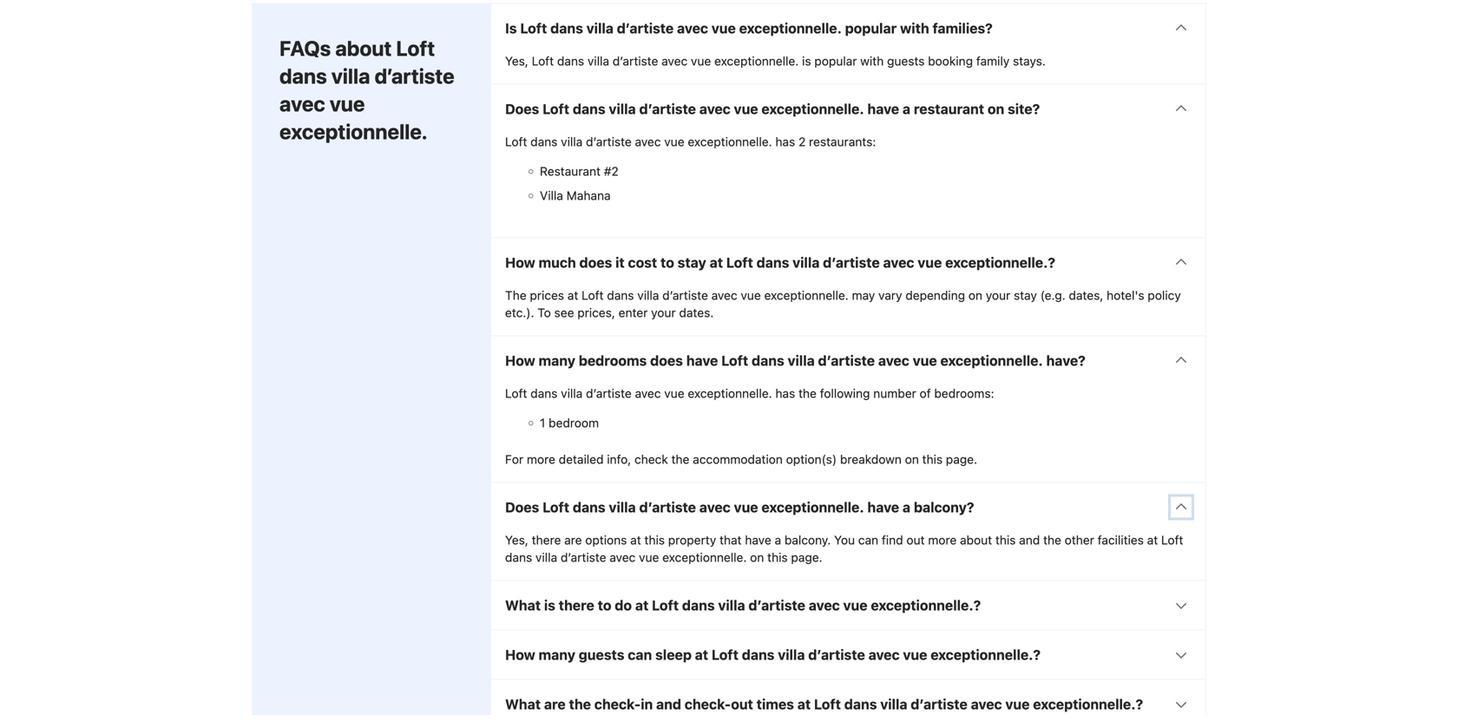 Task type: locate. For each thing, give the bounding box(es) containing it.
a left restaurant
[[903, 100, 911, 117]]

does
[[579, 254, 612, 271], [650, 352, 683, 369]]

and
[[1019, 533, 1040, 547], [656, 696, 681, 712]]

1 horizontal spatial to
[[661, 254, 674, 271]]

0 horizontal spatial more
[[527, 452, 555, 466]]

1 horizontal spatial check-
[[685, 696, 731, 712]]

0 horizontal spatial check-
[[594, 696, 641, 712]]

this
[[922, 452, 943, 466], [645, 533, 665, 547], [996, 533, 1016, 547], [767, 550, 788, 564]]

how inside how much does it cost to stay at loft dans villa d'artiste avec vue exceptionnelle.? dropdown button
[[505, 254, 535, 271]]

1 horizontal spatial about
[[960, 533, 992, 547]]

a inside dropdown button
[[903, 100, 911, 117]]

may
[[852, 288, 875, 302]]

hotel's
[[1107, 288, 1145, 302]]

how many bedrooms does have loft dans villa d'artiste avec vue exceptionnelle. have? button
[[491, 336, 1206, 385]]

1 vertical spatial and
[[656, 696, 681, 712]]

how for how much does it cost to stay at loft dans villa d'artiste avec vue exceptionnelle.?
[[505, 254, 535, 271]]

has left 2
[[776, 134, 795, 149]]

to right cost
[[661, 254, 674, 271]]

1 horizontal spatial stay
[[1014, 288, 1037, 302]]

0 vertical spatial more
[[527, 452, 555, 466]]

1 check- from the left
[[594, 696, 641, 712]]

1 horizontal spatial with
[[900, 20, 929, 36]]

to inside dropdown button
[[661, 254, 674, 271]]

0 vertical spatial guests
[[887, 54, 925, 68]]

villa inside the prices at loft dans villa d'artiste avec vue exceptionnelle. may vary depending on your stay (e.g. dates, hotel's policy etc.). to see prices, enter your dates.
[[637, 288, 659, 302]]

0 vertical spatial and
[[1019, 533, 1040, 547]]

prices,
[[578, 305, 615, 320]]

0 horizontal spatial and
[[656, 696, 681, 712]]

1 has from the top
[[776, 134, 795, 149]]

0 horizontal spatial with
[[860, 54, 884, 68]]

1 vertical spatial guests
[[579, 647, 625, 663]]

what are the check-in and check-out times at loft dans villa d'artiste avec vue exceptionnelle.?
[[505, 696, 1143, 712]]

1 vertical spatial many
[[539, 647, 576, 663]]

have down dates.
[[686, 352, 718, 369]]

0 vertical spatial with
[[900, 20, 929, 36]]

how for how many guests can sleep at loft dans villa d'artiste avec vue exceptionnelle.?
[[505, 647, 535, 663]]

0 vertical spatial can
[[858, 533, 879, 547]]

does right bedrooms
[[650, 352, 683, 369]]

is left do
[[544, 597, 555, 614]]

2 what from the top
[[505, 696, 541, 712]]

has for villa
[[776, 386, 795, 400]]

more
[[527, 452, 555, 466], [928, 533, 957, 547]]

vue
[[712, 20, 736, 36], [691, 54, 711, 68], [330, 91, 365, 116], [734, 100, 758, 117], [664, 134, 685, 149], [918, 254, 942, 271], [741, 288, 761, 302], [913, 352, 937, 369], [664, 386, 685, 400], [734, 499, 758, 515], [639, 550, 659, 564], [843, 597, 868, 614], [903, 647, 927, 663], [1006, 696, 1030, 712]]

families?
[[933, 20, 993, 36]]

2 many from the top
[[539, 647, 576, 663]]

and inside yes, there are options at this property that have a balcony. you can find out more about this and the other facilities at loft dans villa d'artiste avec vue exceptionnelle. on this page.
[[1019, 533, 1040, 547]]

0 horizontal spatial guests
[[579, 647, 625, 663]]

popular
[[845, 20, 897, 36], [815, 54, 857, 68]]

0 horizontal spatial does
[[579, 254, 612, 271]]

your
[[986, 288, 1011, 302], [651, 305, 676, 320]]

yes, down the "for"
[[505, 533, 529, 547]]

about down balcony?
[[960, 533, 992, 547]]

does left it
[[579, 254, 612, 271]]

guests inside dropdown button
[[579, 647, 625, 663]]

the left 'other'
[[1043, 533, 1062, 547]]

0 vertical spatial is
[[802, 54, 811, 68]]

exceptionnelle.?
[[945, 254, 1056, 271], [871, 597, 981, 614], [931, 647, 1041, 663], [1033, 696, 1143, 712]]

3 how from the top
[[505, 647, 535, 663]]

guests left the booking
[[887, 54, 925, 68]]

1 many from the top
[[539, 352, 576, 369]]

0 vertical spatial to
[[661, 254, 674, 271]]

other
[[1065, 533, 1095, 547]]

1 vertical spatial about
[[960, 533, 992, 547]]

has
[[776, 134, 795, 149], [776, 386, 795, 400]]

on inside the prices at loft dans villa d'artiste avec vue exceptionnelle. may vary depending on your stay (e.g. dates, hotel's policy etc.). to see prices, enter your dates.
[[969, 288, 983, 302]]

dans inside the prices at loft dans villa d'artiste avec vue exceptionnelle. may vary depending on your stay (e.g. dates, hotel's policy etc.). to see prices, enter your dates.
[[607, 288, 634, 302]]

there left "options"
[[532, 533, 561, 547]]

your left (e.g.
[[986, 288, 1011, 302]]

0 vertical spatial does
[[505, 100, 539, 117]]

many
[[539, 352, 576, 369], [539, 647, 576, 663]]

this down balcony.
[[767, 550, 788, 564]]

0 horizontal spatial your
[[651, 305, 676, 320]]

1 vertical spatial there
[[559, 597, 595, 614]]

1 how from the top
[[505, 254, 535, 271]]

can right you
[[858, 533, 879, 547]]

exceptionnelle.
[[739, 20, 842, 36], [714, 54, 799, 68], [762, 100, 864, 117], [280, 119, 427, 143], [688, 134, 772, 149], [764, 288, 849, 302], [941, 352, 1043, 369], [688, 386, 772, 400], [762, 499, 864, 515], [662, 550, 747, 564]]

this left property in the left of the page
[[645, 533, 665, 547]]

2 has from the top
[[776, 386, 795, 400]]

1 does from the top
[[505, 100, 539, 117]]

a
[[903, 100, 911, 117], [903, 499, 911, 515], [775, 533, 781, 547]]

there
[[532, 533, 561, 547], [559, 597, 595, 614]]

dans inside does loft dans villa d'artiste avec vue exceptionnelle. have a balcony? dropdown button
[[573, 499, 606, 515]]

check-
[[594, 696, 641, 712], [685, 696, 731, 712]]

dans inside yes, there are options at this property that have a balcony. you can find out more about this and the other facilities at loft dans villa d'artiste avec vue exceptionnelle. on this page.
[[505, 550, 532, 564]]

popular up does loft dans villa d'artiste avec vue exceptionnelle. have a restaurant on site? dropdown button
[[845, 20, 897, 36]]

page.
[[946, 452, 978, 466], [791, 550, 823, 564]]

how
[[505, 254, 535, 271], [505, 352, 535, 369], [505, 647, 535, 663]]

1 vertical spatial is
[[544, 597, 555, 614]]

your right enter on the top
[[651, 305, 676, 320]]

property
[[668, 533, 716, 547]]

guests
[[887, 54, 925, 68], [579, 647, 625, 663]]

have inside does loft dans villa d'artiste avec vue exceptionnelle. have a restaurant on site? dropdown button
[[868, 100, 899, 117]]

loft
[[520, 20, 547, 36], [396, 36, 435, 60], [532, 54, 554, 68], [543, 100, 570, 117], [505, 134, 527, 149], [726, 254, 753, 271], [582, 288, 604, 302], [722, 352, 748, 369], [505, 386, 527, 400], [543, 499, 570, 515], [1161, 533, 1184, 547], [652, 597, 679, 614], [712, 647, 739, 663], [814, 696, 841, 712]]

1 horizontal spatial out
[[907, 533, 925, 547]]

1 what from the top
[[505, 597, 541, 614]]

0 horizontal spatial can
[[628, 647, 652, 663]]

1 horizontal spatial more
[[928, 533, 957, 547]]

have up find on the right of page
[[868, 499, 899, 515]]

to inside dropdown button
[[598, 597, 612, 614]]

yes, down is
[[505, 54, 529, 68]]

how inside how many guests can sleep at loft dans villa d'artiste avec vue exceptionnelle.? dropdown button
[[505, 647, 535, 663]]

this up balcony?
[[922, 452, 943, 466]]

2
[[799, 134, 806, 149]]

options
[[585, 533, 627, 547]]

dans inside how much does it cost to stay at loft dans villa d'artiste avec vue exceptionnelle.? dropdown button
[[757, 254, 789, 271]]

1 vertical spatial more
[[928, 533, 957, 547]]

how inside how many bedrooms does have loft dans villa d'artiste avec vue exceptionnelle. have? dropdown button
[[505, 352, 535, 369]]

info,
[[607, 452, 631, 466]]

1 vertical spatial your
[[651, 305, 676, 320]]

more inside yes, there are options at this property that have a balcony. you can find out more about this and the other facilities at loft dans villa d'artiste avec vue exceptionnelle. on this page.
[[928, 533, 957, 547]]

and left 'other'
[[1019, 533, 1040, 547]]

does for does loft dans villa d'artiste avec vue exceptionnelle. have a balcony?
[[505, 499, 539, 515]]

exceptionnelle. inside yes, there are options at this property that have a balcony. you can find out more about this and the other facilities at loft dans villa d'artiste avec vue exceptionnelle. on this page.
[[662, 550, 747, 564]]

out inside yes, there are options at this property that have a balcony. you can find out more about this and the other facilities at loft dans villa d'artiste avec vue exceptionnelle. on this page.
[[907, 533, 925, 547]]

yes, loft dans villa d'artiste avec vue exceptionnelle. is popular with guests booking family stays.
[[505, 54, 1046, 68]]

1 vertical spatial yes,
[[505, 533, 529, 547]]

2 vertical spatial a
[[775, 533, 781, 547]]

with down is loft dans villa d'artiste avec vue exceptionnelle. popular with families? dropdown button
[[860, 54, 884, 68]]

0 vertical spatial many
[[539, 352, 576, 369]]

0 vertical spatial yes,
[[505, 54, 529, 68]]

have for balcony.
[[745, 533, 771, 547]]

dans inside is loft dans villa d'artiste avec vue exceptionnelle. popular with families? dropdown button
[[550, 20, 583, 36]]

have
[[868, 100, 899, 117], [686, 352, 718, 369], [868, 499, 899, 515], [745, 533, 771, 547]]

has down how many bedrooms does have loft dans villa d'artiste avec vue exceptionnelle. have?
[[776, 386, 795, 400]]

0 vertical spatial does
[[579, 254, 612, 271]]

the left in
[[569, 696, 591, 712]]

accordion control element
[[490, 3, 1207, 715]]

2 yes, from the top
[[505, 533, 529, 547]]

does inside how much does it cost to stay at loft dans villa d'artiste avec vue exceptionnelle.? dropdown button
[[579, 254, 612, 271]]

popular down is loft dans villa d'artiste avec vue exceptionnelle. popular with families? dropdown button
[[815, 54, 857, 68]]

to
[[661, 254, 674, 271], [598, 597, 612, 614]]

at right times on the bottom right
[[798, 696, 811, 712]]

0 horizontal spatial page.
[[791, 550, 823, 564]]

out right find on the right of page
[[907, 533, 925, 547]]

1 vertical spatial a
[[903, 499, 911, 515]]

depending
[[906, 288, 965, 302]]

1 vertical spatial page.
[[791, 550, 823, 564]]

a inside dropdown button
[[903, 499, 911, 515]]

there left do
[[559, 597, 595, 614]]

the
[[799, 386, 817, 400], [671, 452, 690, 466], [1043, 533, 1062, 547], [569, 696, 591, 712]]

d'artiste inside the prices at loft dans villa d'artiste avec vue exceptionnelle. may vary depending on your stay (e.g. dates, hotel's policy etc.). to see prices, enter your dates.
[[663, 288, 708, 302]]

are
[[564, 533, 582, 547], [544, 696, 566, 712]]

yes, inside yes, there are options at this property that have a balcony. you can find out more about this and the other facilities at loft dans villa d'artiste avec vue exceptionnelle. on this page.
[[505, 533, 529, 547]]

1 horizontal spatial and
[[1019, 533, 1040, 547]]

0 vertical spatial has
[[776, 134, 795, 149]]

1 vertical spatial are
[[544, 696, 566, 712]]

page. down balcony.
[[791, 550, 823, 564]]

does down the "for"
[[505, 499, 539, 515]]

does
[[505, 100, 539, 117], [505, 499, 539, 515]]

see
[[554, 305, 574, 320]]

with left families?
[[900, 20, 929, 36]]

dans inside does loft dans villa d'artiste avec vue exceptionnelle. have a restaurant on site? dropdown button
[[573, 100, 606, 117]]

does inside dropdown button
[[505, 499, 539, 515]]

1 vertical spatial with
[[860, 54, 884, 68]]

0 horizontal spatial out
[[731, 696, 753, 712]]

and right in
[[656, 696, 681, 712]]

0 vertical spatial how
[[505, 254, 535, 271]]

the down how many bedrooms does have loft dans villa d'artiste avec vue exceptionnelle. have?
[[799, 386, 817, 400]]

much
[[539, 254, 576, 271]]

can left the sleep at the bottom
[[628, 647, 652, 663]]

have?
[[1046, 352, 1086, 369]]

have inside yes, there are options at this property that have a balcony. you can find out more about this and the other facilities at loft dans villa d'artiste avec vue exceptionnelle. on this page.
[[745, 533, 771, 547]]

0 horizontal spatial about
[[335, 36, 392, 60]]

is
[[802, 54, 811, 68], [544, 597, 555, 614]]

vary
[[879, 288, 902, 302]]

can
[[858, 533, 879, 547], [628, 647, 652, 663]]

loft inside the prices at loft dans villa d'artiste avec vue exceptionnelle. may vary depending on your stay (e.g. dates, hotel's policy etc.). to see prices, enter your dates.
[[582, 288, 604, 302]]

times
[[757, 696, 794, 712]]

page. inside yes, there are options at this property that have a balcony. you can find out more about this and the other facilities at loft dans villa d'artiste avec vue exceptionnelle. on this page.
[[791, 550, 823, 564]]

is loft dans villa d'artiste avec vue exceptionnelle. popular with families?
[[505, 20, 993, 36]]

1 vertical spatial does
[[505, 499, 539, 515]]

dans inside what is there to do at loft dans villa d'artiste avec vue exceptionnelle.? dropdown button
[[682, 597, 715, 614]]

dans inside what are the check-in and check-out times at loft dans villa d'artiste avec vue exceptionnelle.? dropdown button
[[844, 696, 877, 712]]

yes,
[[505, 54, 529, 68], [505, 533, 529, 547]]

of
[[920, 386, 931, 400]]

on right breakdown
[[905, 452, 919, 466]]

1 horizontal spatial is
[[802, 54, 811, 68]]

have inside does loft dans villa d'artiste avec vue exceptionnelle. have a balcony? dropdown button
[[868, 499, 899, 515]]

0 vertical spatial out
[[907, 533, 925, 547]]

do
[[615, 597, 632, 614]]

have for balcony?
[[868, 499, 899, 515]]

1 vertical spatial stay
[[1014, 288, 1037, 302]]

2 vertical spatial how
[[505, 647, 535, 663]]

1 yes, from the top
[[505, 54, 529, 68]]

0 vertical spatial about
[[335, 36, 392, 60]]

2 check- from the left
[[685, 696, 731, 712]]

have up restaurants:
[[868, 100, 899, 117]]

1 vertical spatial out
[[731, 696, 753, 712]]

dans
[[550, 20, 583, 36], [557, 54, 584, 68], [280, 64, 327, 88], [573, 100, 606, 117], [531, 134, 558, 149], [757, 254, 789, 271], [607, 288, 634, 302], [752, 352, 784, 369], [531, 386, 558, 400], [573, 499, 606, 515], [505, 550, 532, 564], [682, 597, 715, 614], [742, 647, 775, 663], [844, 696, 877, 712]]

with
[[900, 20, 929, 36], [860, 54, 884, 68]]

stay right cost
[[678, 254, 706, 271]]

1 vertical spatial can
[[628, 647, 652, 663]]

2 does from the top
[[505, 499, 539, 515]]

a for balcony?
[[903, 499, 911, 515]]

a inside yes, there are options at this property that have a balcony. you can find out more about this and the other facilities at loft dans villa d'artiste avec vue exceptionnelle. on this page.
[[775, 533, 781, 547]]

find
[[882, 533, 903, 547]]

cost
[[628, 254, 657, 271]]

0 horizontal spatial to
[[598, 597, 612, 614]]

the inside dropdown button
[[569, 696, 591, 712]]

about right faqs
[[335, 36, 392, 60]]

you
[[834, 533, 855, 547]]

out left times on the bottom right
[[731, 696, 753, 712]]

villa
[[540, 188, 563, 202]]

is inside what is there to do at loft dans villa d'artiste avec vue exceptionnelle.? dropdown button
[[544, 597, 555, 614]]

avec inside how many guests can sleep at loft dans villa d'artiste avec vue exceptionnelle.? dropdown button
[[869, 647, 900, 663]]

is down is loft dans villa d'artiste avec vue exceptionnelle. popular with families? dropdown button
[[802, 54, 811, 68]]

0 vertical spatial stay
[[678, 254, 706, 271]]

booking
[[928, 54, 973, 68]]

0 vertical spatial page.
[[946, 452, 978, 466]]

guests down do
[[579, 647, 625, 663]]

0 vertical spatial there
[[532, 533, 561, 547]]

a left balcony.
[[775, 533, 781, 547]]

2 how from the top
[[505, 352, 535, 369]]

dans inside faqs about loft dans villa d'artiste avec vue exceptionnelle.
[[280, 64, 327, 88]]

1 vertical spatial to
[[598, 597, 612, 614]]

policy
[[1148, 288, 1181, 302]]

on left site?
[[988, 100, 1005, 117]]

there inside yes, there are options at this property that have a balcony. you can find out more about this and the other facilities at loft dans villa d'artiste avec vue exceptionnelle. on this page.
[[532, 533, 561, 547]]

1 horizontal spatial guests
[[887, 54, 925, 68]]

0 vertical spatial what
[[505, 597, 541, 614]]

1 vertical spatial how
[[505, 352, 535, 369]]

avec
[[677, 20, 708, 36], [662, 54, 688, 68], [280, 91, 325, 116], [700, 100, 731, 117], [635, 134, 661, 149], [883, 254, 914, 271], [711, 288, 738, 302], [878, 352, 910, 369], [635, 386, 661, 400], [700, 499, 731, 515], [610, 550, 636, 564], [809, 597, 840, 614], [869, 647, 900, 663], [971, 696, 1002, 712]]

does inside dropdown button
[[505, 100, 539, 117]]

prices
[[530, 288, 564, 302]]

out inside dropdown button
[[731, 696, 753, 712]]

stay inside dropdown button
[[678, 254, 706, 271]]

0 vertical spatial a
[[903, 100, 911, 117]]

stay
[[678, 254, 706, 271], [1014, 288, 1037, 302]]

on up what is there to do at loft dans villa d'artiste avec vue exceptionnelle.?
[[750, 550, 764, 564]]

1 horizontal spatial does
[[650, 352, 683, 369]]

avec inside how many bedrooms does have loft dans villa d'artiste avec vue exceptionnelle. have? dropdown button
[[878, 352, 910, 369]]

vue inside faqs about loft dans villa d'artiste avec vue exceptionnelle.
[[330, 91, 365, 116]]

does for does loft dans villa d'artiste avec vue exceptionnelle. have a restaurant on site?
[[505, 100, 539, 117]]

0 vertical spatial are
[[564, 533, 582, 547]]

a up find on the right of page
[[903, 499, 911, 515]]

on right the depending
[[969, 288, 983, 302]]

1 horizontal spatial your
[[986, 288, 1011, 302]]

1 vertical spatial does
[[650, 352, 683, 369]]

in
[[641, 696, 653, 712]]

does inside how many bedrooms does have loft dans villa d'artiste avec vue exceptionnelle. have? dropdown button
[[650, 352, 683, 369]]

stay left (e.g.
[[1014, 288, 1037, 302]]

at inside the prices at loft dans villa d'artiste avec vue exceptionnelle. may vary depending on your stay (e.g. dates, hotel's policy etc.). to see prices, enter your dates.
[[568, 288, 578, 302]]

at up see
[[568, 288, 578, 302]]

1 vertical spatial what
[[505, 696, 541, 712]]

more right the "for"
[[527, 452, 555, 466]]

1 vertical spatial has
[[776, 386, 795, 400]]

d'artiste inside faqs about loft dans villa d'artiste avec vue exceptionnelle.
[[375, 64, 455, 88]]

1 bedroom
[[540, 416, 599, 430]]

0 vertical spatial popular
[[845, 20, 897, 36]]

have right that at the bottom of the page
[[745, 533, 771, 547]]

more down balcony?
[[928, 533, 957, 547]]

0 horizontal spatial stay
[[678, 254, 706, 271]]

page. up balcony?
[[946, 452, 978, 466]]

balcony?
[[914, 499, 974, 515]]

0 horizontal spatial is
[[544, 597, 555, 614]]

on inside dropdown button
[[988, 100, 1005, 117]]

to left do
[[598, 597, 612, 614]]

yes, for is
[[505, 54, 529, 68]]

loft inside faqs about loft dans villa d'artiste avec vue exceptionnelle.
[[396, 36, 435, 60]]

1 horizontal spatial can
[[858, 533, 879, 547]]

does down is
[[505, 100, 539, 117]]



Task type: vqa. For each thing, say whether or not it's contained in the screenshot.
the topmost States
no



Task type: describe. For each thing, give the bounding box(es) containing it.
the prices at loft dans villa d'artiste avec vue exceptionnelle. may vary depending on your stay (e.g. dates, hotel's policy etc.). to see prices, enter your dates.
[[505, 288, 1181, 320]]

how many guests can sleep at loft dans villa d'artiste avec vue exceptionnelle.?
[[505, 647, 1041, 663]]

bedroom
[[549, 416, 599, 430]]

has for exceptionnelle.
[[776, 134, 795, 149]]

at right 'facilities' at right
[[1147, 533, 1158, 547]]

on inside yes, there are options at this property that have a balcony. you can find out more about this and the other facilities at loft dans villa d'artiste avec vue exceptionnelle. on this page.
[[750, 550, 764, 564]]

dans inside how many guests can sleep at loft dans villa d'artiste avec vue exceptionnelle.? dropdown button
[[742, 647, 775, 663]]

how much does it cost to stay at loft dans villa d'artiste avec vue exceptionnelle.?
[[505, 254, 1056, 271]]

avec inside faqs about loft dans villa d'artiste avec vue exceptionnelle.
[[280, 91, 325, 116]]

exceptionnelle. inside the prices at loft dans villa d'artiste avec vue exceptionnelle. may vary depending on your stay (e.g. dates, hotel's policy etc.). to see prices, enter your dates.
[[764, 288, 849, 302]]

faqs about loft dans villa d'artiste avec vue exceptionnelle.
[[280, 36, 455, 143]]

loft dans villa d'artiste avec vue exceptionnelle. has 2 restaurants:
[[505, 134, 876, 149]]

villa mahana
[[540, 188, 611, 202]]

this left 'other'
[[996, 533, 1016, 547]]

does loft dans villa d'artiste avec vue exceptionnelle. have a restaurant on site? button
[[491, 84, 1206, 133]]

loft dans villa d'artiste avec vue exceptionnelle. has the following number of bedrooms:
[[505, 386, 994, 400]]

to
[[538, 305, 551, 320]]

how many bedrooms does have loft dans villa d'artiste avec vue exceptionnelle. have?
[[505, 352, 1086, 369]]

does loft dans villa d'artiste avec vue exceptionnelle. have a balcony? button
[[491, 483, 1206, 531]]

dates,
[[1069, 288, 1104, 302]]

have for restaurant
[[868, 100, 899, 117]]

at right the sleep at the bottom
[[695, 647, 708, 663]]

can inside yes, there are options at this property that have a balcony. you can find out more about this and the other facilities at loft dans villa d'artiste avec vue exceptionnelle. on this page.
[[858, 533, 879, 547]]

avec inside does loft dans villa d'artiste avec vue exceptionnelle. have a balcony? dropdown button
[[700, 499, 731, 515]]

stay inside the prices at loft dans villa d'artiste avec vue exceptionnelle. may vary depending on your stay (e.g. dates, hotel's policy etc.). to see prices, enter your dates.
[[1014, 288, 1037, 302]]

enter
[[619, 305, 648, 320]]

that
[[720, 533, 742, 547]]

popular inside dropdown button
[[845, 20, 897, 36]]

avec inside is loft dans villa d'artiste avec vue exceptionnelle. popular with families? dropdown button
[[677, 20, 708, 36]]

about inside faqs about loft dans villa d'artiste avec vue exceptionnelle.
[[335, 36, 392, 60]]

bedrooms
[[579, 352, 647, 369]]

a for restaurant
[[903, 100, 911, 117]]

breakdown
[[840, 452, 902, 466]]

yes, there are options at this property that have a balcony. you can find out more about this and the other facilities at loft dans villa d'artiste avec vue exceptionnelle. on this page.
[[505, 533, 1184, 564]]

have inside how many bedrooms does have loft dans villa d'artiste avec vue exceptionnelle. have? dropdown button
[[686, 352, 718, 369]]

facilities
[[1098, 533, 1144, 547]]

balcony.
[[785, 533, 831, 547]]

many for guests
[[539, 647, 576, 663]]

faqs
[[280, 36, 331, 60]]

there inside dropdown button
[[559, 597, 595, 614]]

what for what are the check-in and check-out times at loft dans villa d'artiste avec vue exceptionnelle.?
[[505, 696, 541, 712]]

1 vertical spatial popular
[[815, 54, 857, 68]]

1
[[540, 416, 545, 430]]

vue inside the prices at loft dans villa d'artiste avec vue exceptionnelle. may vary depending on your stay (e.g. dates, hotel's policy etc.). to see prices, enter your dates.
[[741, 288, 761, 302]]

exceptionnelle. inside dropdown button
[[762, 499, 864, 515]]

bedrooms:
[[934, 386, 994, 400]]

1 horizontal spatial page.
[[946, 452, 978, 466]]

at right "options"
[[630, 533, 641, 547]]

d'artiste inside yes, there are options at this property that have a balcony. you can find out more about this and the other facilities at loft dans villa d'artiste avec vue exceptionnelle. on this page.
[[561, 550, 606, 564]]

following
[[820, 386, 870, 400]]

what is there to do at loft dans villa d'artiste avec vue exceptionnelle.? button
[[491, 581, 1206, 630]]

for more detailed info, check the accommodation option(s) breakdown on this page.
[[505, 452, 978, 466]]

how much does it cost to stay at loft dans villa d'artiste avec vue exceptionnelle.? button
[[491, 238, 1206, 287]]

are inside yes, there are options at this property that have a balcony. you can find out more about this and the other facilities at loft dans villa d'artiste avec vue exceptionnelle. on this page.
[[564, 533, 582, 547]]

exceptionnelle. inside faqs about loft dans villa d'artiste avec vue exceptionnelle.
[[280, 119, 427, 143]]

avec inside the prices at loft dans villa d'artiste avec vue exceptionnelle. may vary depending on your stay (e.g. dates, hotel's policy etc.). to see prices, enter your dates.
[[711, 288, 738, 302]]

how for how many bedrooms does have loft dans villa d'artiste avec vue exceptionnelle. have?
[[505, 352, 535, 369]]

restaurant
[[540, 164, 601, 178]]

avec inside does loft dans villa d'artiste avec vue exceptionnelle. have a restaurant on site? dropdown button
[[700, 100, 731, 117]]

stays.
[[1013, 54, 1046, 68]]

how many guests can sleep at loft dans villa d'artiste avec vue exceptionnelle.? button
[[491, 630, 1206, 679]]

for
[[505, 452, 524, 466]]

loft inside yes, there are options at this property that have a balcony. you can find out more about this and the other facilities at loft dans villa d'artiste avec vue exceptionnelle. on this page.
[[1161, 533, 1184, 547]]

detailed
[[559, 452, 604, 466]]

and inside dropdown button
[[656, 696, 681, 712]]

restaurant #2
[[540, 164, 619, 178]]

does loft dans villa d'artiste avec vue exceptionnelle. have a balcony?
[[505, 499, 974, 515]]

avec inside how much does it cost to stay at loft dans villa d'artiste avec vue exceptionnelle.? dropdown button
[[883, 254, 914, 271]]

can inside dropdown button
[[628, 647, 652, 663]]

is loft dans villa d'artiste avec vue exceptionnelle. popular with families? button
[[491, 4, 1206, 52]]

etc.).
[[505, 305, 534, 320]]

family
[[976, 54, 1010, 68]]

what are the check-in and check-out times at loft dans villa d'artiste avec vue exceptionnelle.? button
[[491, 680, 1206, 715]]

vue inside yes, there are options at this property that have a balcony. you can find out more about this and the other facilities at loft dans villa d'artiste avec vue exceptionnelle. on this page.
[[639, 550, 659, 564]]

with inside is loft dans villa d'artiste avec vue exceptionnelle. popular with families? dropdown button
[[900, 20, 929, 36]]

are inside dropdown button
[[544, 696, 566, 712]]

about inside yes, there are options at this property that have a balcony. you can find out more about this and the other facilities at loft dans villa d'artiste avec vue exceptionnelle. on this page.
[[960, 533, 992, 547]]

the inside yes, there are options at this property that have a balcony. you can find out more about this and the other facilities at loft dans villa d'artiste avec vue exceptionnelle. on this page.
[[1043, 533, 1062, 547]]

dans inside how many bedrooms does have loft dans villa d'artiste avec vue exceptionnelle. have? dropdown button
[[752, 352, 784, 369]]

avec inside yes, there are options at this property that have a balcony. you can find out more about this and the other facilities at loft dans villa d'artiste avec vue exceptionnelle. on this page.
[[610, 550, 636, 564]]

sleep
[[655, 647, 692, 663]]

what for what is there to do at loft dans villa d'artiste avec vue exceptionnelle.?
[[505, 597, 541, 614]]

number
[[873, 386, 916, 400]]

site?
[[1008, 100, 1040, 117]]

villa inside yes, there are options at this property that have a balcony. you can find out more about this and the other facilities at loft dans villa d'artiste avec vue exceptionnelle. on this page.
[[536, 550, 557, 564]]

#2
[[604, 164, 619, 178]]

0 vertical spatial your
[[986, 288, 1011, 302]]

dates.
[[679, 305, 714, 320]]

does loft dans villa d'artiste avec vue exceptionnelle. have a restaurant on site?
[[505, 100, 1040, 117]]

what is there to do at loft dans villa d'artiste avec vue exceptionnelle.?
[[505, 597, 981, 614]]

is
[[505, 20, 517, 36]]

a for balcony.
[[775, 533, 781, 547]]

the
[[505, 288, 527, 302]]

it
[[616, 254, 625, 271]]

restaurant
[[914, 100, 984, 117]]

restaurants:
[[809, 134, 876, 149]]

(e.g.
[[1040, 288, 1066, 302]]

yes, for does
[[505, 533, 529, 547]]

accommodation
[[693, 452, 783, 466]]

the right check
[[671, 452, 690, 466]]

mahana
[[567, 188, 611, 202]]

at right do
[[635, 597, 649, 614]]

at up dates.
[[710, 254, 723, 271]]

option(s)
[[786, 452, 837, 466]]

avec inside what is there to do at loft dans villa d'artiste avec vue exceptionnelle.? dropdown button
[[809, 597, 840, 614]]

avec inside what are the check-in and check-out times at loft dans villa d'artiste avec vue exceptionnelle.? dropdown button
[[971, 696, 1002, 712]]

check
[[635, 452, 668, 466]]

many for bedrooms
[[539, 352, 576, 369]]

villa inside faqs about loft dans villa d'artiste avec vue exceptionnelle.
[[331, 64, 370, 88]]



